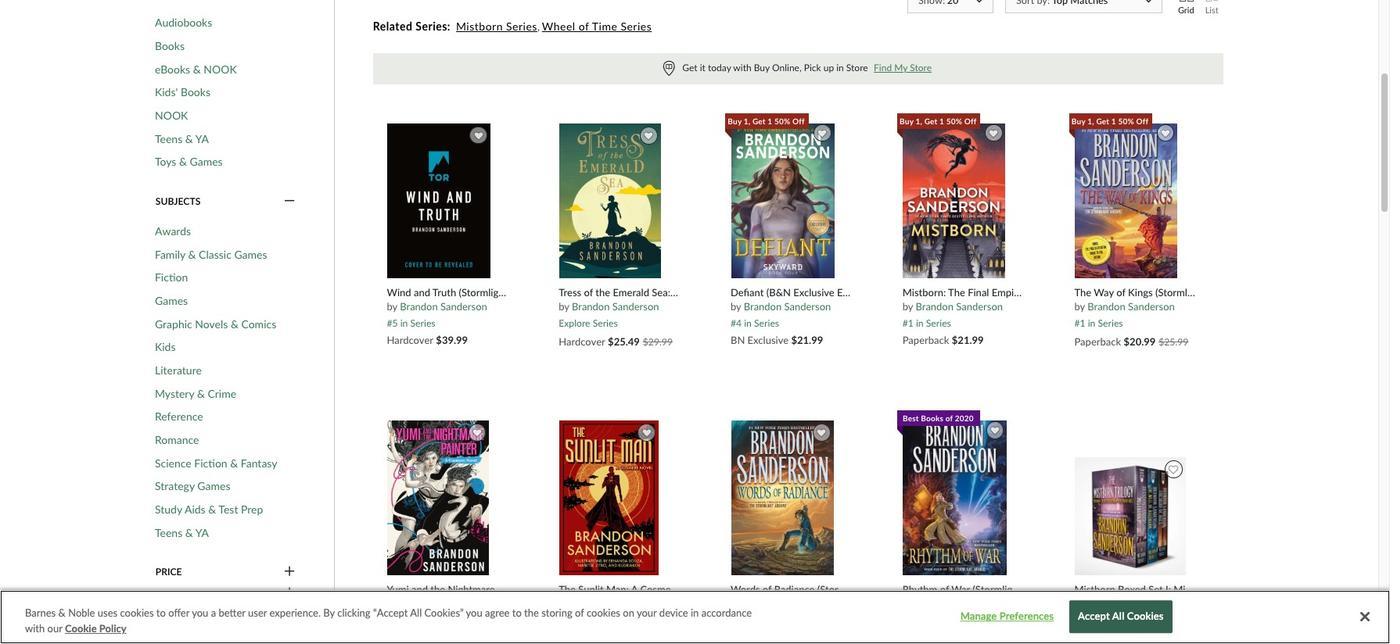 Task type: vqa. For each thing, say whether or not it's contained in the screenshot.
the rightmost you
yes



Task type: locate. For each thing, give the bounding box(es) containing it.
games
[[190, 155, 223, 169], [234, 248, 267, 261], [155, 294, 188, 308], [198, 480, 230, 493]]

today
[[708, 62, 732, 74]]

explore series link
[[559, 314, 618, 329], [387, 612, 446, 627], [1075, 612, 1134, 627]]

the inside tress of the emerald sea: a… by brandon sanderson explore series hardcover $25.49 $29.99
[[596, 286, 611, 299]]

list link
[[1206, 0, 1220, 15]]

1 horizontal spatial all
[[1113, 611, 1125, 624]]

1 horizontal spatial buy 1, get 1 50% off
[[900, 117, 977, 126]]

0 horizontal spatial paperback
[[903, 335, 950, 347]]

#4
[[731, 317, 742, 329], [903, 615, 914, 627]]

in down rhythm at right
[[917, 615, 924, 627]]

#4 up bn on the bottom right of page
[[731, 317, 742, 329]]

brandon sanderson link down boxed
[[1088, 599, 1176, 611]]

subjects
[[156, 196, 201, 207]]

0 vertical spatial teens & ya
[[155, 132, 209, 145]]

(b&n
[[767, 286, 791, 299]]

0 horizontal spatial you
[[192, 607, 208, 620]]

title: tress of the emerald sea: a cosmere novel, author: brandon sanderson image
[[559, 123, 662, 279]]

title: the way of kings (stormlight archive series #1), author: brandon sanderson image
[[1075, 123, 1179, 279]]

mystery
[[155, 387, 194, 401]]

2 vertical spatial books
[[922, 414, 944, 424]]

grid link
[[1179, 0, 1195, 15]]

1 50% from the left
[[775, 117, 791, 126]]

strategy games link
[[155, 480, 230, 494]]

ya for 2nd teens & ya link
[[196, 527, 209, 540]]

ebooks & nook link
[[155, 62, 237, 76]]

by inside "wind and truth (stormlight… by brandon sanderson #5 in series hardcover $39.99"
[[387, 301, 398, 313]]

1, for defiant
[[744, 117, 751, 126]]

series inside words of radiance (stormlight… by brandon sanderson #2 in series
[[755, 615, 780, 627]]

2 teens & ya from the top
[[155, 527, 209, 540]]

the for sanderson
[[431, 584, 446, 597]]

1 off from the left
[[793, 117, 805, 126]]

buy 1, get 1 50% off for (b&n
[[728, 117, 805, 126]]

1 horizontal spatial #4
[[903, 615, 914, 627]]

2 horizontal spatial buy 1, get 1 50% off
[[1072, 117, 1149, 126]]

store
[[847, 62, 869, 74], [910, 62, 932, 74]]

2 horizontal spatial the
[[1075, 286, 1092, 299]]

1 horizontal spatial old price was $29.99 element
[[643, 337, 673, 349]]

region
[[373, 54, 1224, 84]]

brandon sanderson link down man:
[[572, 599, 660, 611]]

(stormlight… inside the way of kings (stormlight… by brandon sanderson #1 in series paperback $20.99 $25.99
[[1156, 286, 1213, 299]]

accordance
[[702, 607, 752, 620]]

0 vertical spatial ya
[[196, 132, 209, 145]]

1 horizontal spatial hardcover
[[559, 336, 606, 349]]

series down way
[[1099, 317, 1124, 329]]

with
[[734, 62, 752, 74], [25, 623, 45, 635]]

1 horizontal spatial $21.99
[[952, 335, 984, 347]]

0 horizontal spatial #1 in series link
[[903, 314, 952, 329]]

1 horizontal spatial the
[[949, 286, 966, 299]]

(stormlight… for rhythm of war (stormlight…
[[973, 584, 1030, 597]]

3 1, from the left
[[1088, 117, 1095, 126]]

paperback inside mistborn: the final empire… by brandon sanderson #1 in series paperback $21.99
[[903, 335, 950, 347]]

by inside the way of kings (stormlight… by brandon sanderson #1 in series paperback $20.99 $25.99
[[1075, 301, 1086, 313]]

the left the final
[[949, 286, 966, 299]]

series inside the way of kings (stormlight… by brandon sanderson #1 in series paperback $20.99 $25.99
[[1099, 317, 1124, 329]]

0 vertical spatial old price was $29.99 element
[[643, 337, 673, 349]]

science fiction & fantasy link
[[155, 457, 277, 471]]

,
[[538, 21, 540, 33]]

books right best
[[922, 414, 944, 424]]

1 for the
[[940, 117, 945, 126]]

to left 'offer'
[[156, 607, 166, 620]]

2 horizontal spatial old price was $25.99 element
[[1159, 337, 1189, 349]]

hardcover down #5 in series link
[[387, 335, 434, 347]]

explore inside 'mistborn boxed set i: mistborn… by brandon sanderson explore series other format $31.47'
[[1075, 615, 1107, 627]]

1 horizontal spatial fiction
[[194, 457, 228, 470]]

of inside barnes & noble uses cookies to offer you a better user experience. by clicking "accept all cookies" you agree to the storing of cookies on your device in accordance with our
[[575, 607, 584, 620]]

0 vertical spatial fiction
[[155, 271, 188, 284]]

exclusive down #4 in series link
[[748, 335, 789, 347]]

with right today
[[734, 62, 752, 74]]

series inside the rhythm of war (stormlight… brandon sanderson #4 in series
[[927, 615, 952, 627]]

games right 'classic'
[[234, 248, 267, 261]]

title: defiant (b&n exclusive edition) (skyward series #4), author: brandon sanderson image
[[731, 123, 836, 279]]

1 vertical spatial and
[[412, 584, 428, 597]]

old price was $25.99 element containing $25.99
[[1159, 337, 1189, 349]]

get for defiant
[[753, 117, 766, 126]]

1 vertical spatial mistborn
[[1075, 584, 1116, 597]]

brandon inside "wind and truth (stormlight… by brandon sanderson #5 in series hardcover $39.99"
[[400, 301, 438, 313]]

by inside tress of the emerald sea: a… by brandon sanderson explore series hardcover $25.49 $29.99
[[559, 301, 570, 313]]

(stormlight… inside words of radiance (stormlight… by brandon sanderson #2 in series
[[818, 584, 875, 597]]

2 #1 from the left
[[1075, 317, 1086, 329]]

explore series link up format on the right bottom
[[1075, 612, 1134, 627]]

2 to from the left
[[513, 607, 522, 620]]

brandon sanderson link down radiance
[[744, 599, 832, 611]]

&
[[193, 62, 201, 76], [185, 132, 193, 145], [179, 155, 187, 169], [188, 248, 196, 261], [231, 318, 239, 331], [197, 387, 205, 401], [230, 457, 238, 470], [208, 503, 216, 517], [185, 527, 193, 540], [58, 607, 66, 620]]

of right tress
[[584, 286, 593, 299]]

defiant
[[731, 286, 764, 299]]

series inside 'mistborn boxed set i: mistborn… by brandon sanderson explore series other format $31.47'
[[1109, 615, 1134, 627]]

1 horizontal spatial explore series link
[[559, 314, 618, 329]]

(stormlight… up manage preferences on the bottom
[[973, 584, 1030, 597]]

explore inside yumi and the nightmare painter… by brandon sanderson explore series
[[387, 615, 419, 627]]

0 horizontal spatial $21.99
[[792, 335, 824, 347]]

ya
[[196, 132, 209, 145], [196, 527, 209, 540]]

1, for the
[[1088, 117, 1095, 126]]

1 horizontal spatial you
[[466, 607, 483, 620]]

brandon sanderson link for tress of the emerald sea: a…
[[572, 301, 660, 313]]

1 #1 in series link from the left
[[903, 314, 952, 329]]

sanderson down rhythm of war (stormlight… link
[[957, 599, 1004, 611]]

0 horizontal spatial 1
[[768, 117, 773, 126]]

0 vertical spatial and
[[414, 286, 431, 299]]

series right time
[[621, 19, 652, 33]]

buy inside region
[[754, 62, 770, 74]]

you
[[192, 607, 208, 620], [466, 607, 483, 620]]

toys & games link
[[155, 155, 223, 169]]

1 horizontal spatial with
[[734, 62, 752, 74]]

series down rhythm at right
[[927, 615, 952, 627]]

books up the ebooks
[[155, 39, 185, 52]]

you left a
[[192, 607, 208, 620]]

explore up other
[[1075, 615, 1107, 627]]

3 buy 1, get 1 50% off from the left
[[1072, 117, 1149, 126]]

yumi and the nightmare painter… link
[[387, 584, 537, 597]]

#2
[[731, 615, 742, 627]]

old price was $25.99 element for of
[[1159, 337, 1189, 349]]

1 cookies from the left
[[120, 607, 154, 620]]

novels
[[195, 318, 228, 331]]

paperback
[[903, 335, 950, 347], [1075, 336, 1122, 349]]

fiction
[[155, 271, 188, 284], [194, 457, 228, 470]]

1 horizontal spatial to
[[513, 607, 522, 620]]

science fiction & fantasy
[[155, 457, 277, 470]]

mistborn up the accept
[[1075, 584, 1116, 597]]

science
[[155, 457, 192, 470]]

by inside the sunlit man: a cosmere… by brandon sanderson ebook $9.99
[[559, 599, 570, 611]]

explore series link for tress
[[559, 314, 618, 329]]

off for exclusive
[[793, 117, 805, 126]]

1 ya from the top
[[196, 132, 209, 145]]

0 vertical spatial nook
[[204, 62, 237, 76]]

explore for mistborn boxed set i: mistborn…
[[1075, 615, 1107, 627]]

1 #1 from the left
[[903, 317, 914, 329]]

teens & ya up toys & games
[[155, 132, 209, 145]]

1 horizontal spatial paperback
[[1075, 336, 1122, 349]]

1 vertical spatial ya
[[196, 527, 209, 540]]

(stormlight… inside "wind and truth (stormlight… by brandon sanderson #5 in series hardcover $39.99"
[[459, 286, 516, 299]]

of right words
[[763, 584, 772, 597]]

buy for the
[[1072, 117, 1086, 126]]

related series: mistborn series , wheel of time series
[[373, 19, 652, 33]]

1 plus image from the top
[[284, 566, 295, 580]]

$21.99
[[792, 335, 824, 347], [952, 335, 984, 347]]

hardcover inside tress of the emerald sea: a… by brandon sanderson explore series hardcover $25.49 $29.99
[[559, 336, 606, 349]]

grid view active image
[[1179, 0, 1193, 6]]

0 horizontal spatial off
[[793, 117, 805, 126]]

mystery & crime
[[155, 387, 237, 401]]

#1 down the way of kings (stormlight… link on the right top of page
[[1075, 317, 1086, 329]]

(stormlight… right radiance
[[818, 584, 875, 597]]

0 horizontal spatial #1
[[903, 317, 914, 329]]

in down mistborn:
[[917, 317, 924, 329]]

old price was $25.99 element right $20.99
[[1159, 337, 1189, 349]]

#1 in series link down way
[[1075, 314, 1124, 329]]

mistborn series link
[[456, 19, 538, 33]]

brandon sanderson link down mistborn: the final empire… link
[[916, 301, 1004, 313]]

& inside barnes & noble uses cookies to offer you a better user experience. by clicking "accept all cookies" you agree to the storing of cookies on your device in accordance with our
[[58, 607, 66, 620]]

0 horizontal spatial fiction
[[155, 271, 188, 284]]

series up $25.49
[[593, 317, 618, 329]]

1 vertical spatial teens & ya
[[155, 527, 209, 540]]

0 horizontal spatial store
[[847, 62, 869, 74]]

all up format on the right bottom
[[1113, 611, 1125, 624]]

series right #5
[[411, 317, 436, 329]]

brandon down rhythm at right
[[916, 599, 954, 611]]

best books of 2020
[[903, 414, 974, 424]]

2 horizontal spatial the
[[596, 286, 611, 299]]

$39.99
[[436, 335, 468, 347]]

get for mistborn:
[[925, 117, 938, 126]]

title: yumi and the nightmare painter: a cosmere novel, author: brandon sanderson image
[[387, 421, 490, 577]]

format
[[1104, 632, 1136, 645]]

in inside barnes & noble uses cookies to offer you a better user experience. by clicking "accept all cookies" you agree to the storing of cookies on your device in accordance with our
[[691, 607, 699, 620]]

sea:
[[652, 286, 671, 299]]

the inside barnes & noble uses cookies to offer you a better user experience. by clicking "accept all cookies" you agree to the storing of cookies on your device in accordance with our
[[525, 607, 539, 620]]

1 vertical spatial with
[[25, 623, 45, 635]]

cookies left the on
[[587, 607, 621, 620]]

sanderson down the a
[[613, 599, 660, 611]]

paperback left $20.99
[[1075, 336, 1122, 349]]

0 vertical spatial #4
[[731, 317, 742, 329]]

by down yumi
[[387, 599, 398, 611]]

by up ebook
[[559, 599, 570, 611]]

$21.99 down mistborn: the final empire… link
[[952, 335, 984, 347]]

1 horizontal spatial 1
[[940, 117, 945, 126]]

0 vertical spatial mistborn
[[456, 19, 503, 33]]

old price was $25.99 element down words of radiance (stormlight… by brandon sanderson #2 in series
[[815, 635, 845, 645]]

the inside the sunlit man: a cosmere… by brandon sanderson ebook $9.99
[[559, 584, 576, 597]]

0 horizontal spatial the
[[431, 584, 446, 597]]

by up the #2
[[731, 599, 742, 611]]

#4 down rhythm at right
[[903, 615, 914, 627]]

2 teens from the top
[[155, 527, 183, 540]]

title: rhythm of war (stormlight archive series #4), author: brandon sanderson image
[[903, 421, 1008, 577]]

0 horizontal spatial #4
[[731, 317, 742, 329]]

prep
[[241, 503, 263, 517]]

the left sunlit
[[559, 584, 576, 597]]

0 horizontal spatial 1,
[[744, 117, 751, 126]]

old price was $25.99 element
[[1159, 337, 1189, 349], [815, 635, 845, 645], [987, 635, 1017, 645]]

sanderson inside 'mistborn boxed set i: mistborn… by brandon sanderson explore series other format $31.47'
[[1129, 599, 1176, 611]]

sanderson down emerald
[[613, 301, 660, 313]]

#4 inside the rhythm of war (stormlight… brandon sanderson #4 in series
[[903, 615, 914, 627]]

3 off from the left
[[1137, 117, 1149, 126]]

& right novels
[[231, 318, 239, 331]]

1 vertical spatial teens & ya link
[[155, 527, 209, 540]]

& right the ebooks
[[193, 62, 201, 76]]

0 horizontal spatial explore
[[387, 615, 419, 627]]

nook up kids' books
[[204, 62, 237, 76]]

books down ebooks & nook link
[[181, 86, 211, 99]]

find
[[874, 62, 892, 74]]

1 horizontal spatial off
[[965, 117, 977, 126]]

brandon sanderson link for mistborn boxed set i: mistborn…
[[1088, 599, 1176, 611]]

tress
[[559, 286, 582, 299]]

fiction down family
[[155, 271, 188, 284]]

2 ya from the top
[[196, 527, 209, 540]]

the
[[949, 286, 966, 299], [1075, 286, 1092, 299], [559, 584, 576, 597]]

our
[[47, 623, 62, 635]]

of right way
[[1117, 286, 1126, 299]]

old price was $29.99 element containing $29.99
[[643, 337, 673, 349]]

0 vertical spatial teens & ya link
[[155, 132, 209, 146]]

games link
[[155, 294, 188, 308]]

get it today with buy online, pick up in store find my store
[[683, 62, 932, 74]]

0 vertical spatial books
[[155, 39, 185, 52]]

graphic novels & comics
[[155, 318, 277, 331]]

1 1, from the left
[[744, 117, 751, 126]]

age button
[[155, 587, 297, 601]]

series right the #2
[[755, 615, 780, 627]]

2 vertical spatial the
[[525, 607, 539, 620]]

wind and truth (stormlight… by brandon sanderson #5 in series hardcover $39.99
[[387, 286, 516, 347]]

$25.99
[[1159, 337, 1189, 349]]

pick
[[804, 62, 822, 74]]

final
[[968, 286, 990, 299]]

list
[[1206, 5, 1219, 15]]

the way of kings (stormlight… link
[[1075, 286, 1213, 299]]

games right toys
[[190, 155, 223, 169]]

2 #1 in series link from the left
[[1075, 314, 1124, 329]]

1 horizontal spatial store
[[910, 62, 932, 74]]

2 store from the left
[[910, 62, 932, 74]]

2 horizontal spatial explore
[[1075, 615, 1107, 627]]

by down tress
[[559, 301, 570, 313]]

explore series link for yumi
[[387, 612, 446, 627]]

1 buy 1, get 1 50% off from the left
[[728, 117, 805, 126]]

1 vertical spatial teens
[[155, 527, 183, 540]]

brandon down boxed
[[1088, 599, 1126, 611]]

books
[[155, 39, 185, 52], [181, 86, 211, 99], [922, 414, 944, 424]]

study aids & test prep link
[[155, 503, 263, 517]]

0 horizontal spatial to
[[156, 607, 166, 620]]

plus image for price
[[284, 566, 295, 580]]

and for truth
[[414, 286, 431, 299]]

policy
[[99, 623, 127, 635]]

0 horizontal spatial explore series link
[[387, 612, 446, 627]]

1 teens from the top
[[155, 132, 183, 145]]

in inside "wind and truth (stormlight… by brandon sanderson #5 in series hardcover $39.99"
[[401, 317, 408, 329]]

by down mistborn:
[[903, 301, 914, 313]]

books inside kids' books link
[[181, 86, 211, 99]]

uses
[[98, 607, 118, 620]]

and right yumi
[[412, 584, 428, 597]]

get
[[683, 62, 698, 74], [753, 117, 766, 126], [925, 117, 938, 126], [1097, 117, 1110, 126]]

in inside defiant (b&n exclusive edition… by brandon sanderson #4 in series bn exclusive $21.99
[[745, 317, 752, 329]]

the inside yumi and the nightmare painter… by brandon sanderson explore series
[[431, 584, 446, 597]]

(stormlight… for wind and truth (stormlight…
[[459, 286, 516, 299]]

1 to from the left
[[156, 607, 166, 620]]

2 horizontal spatial explore series link
[[1075, 612, 1134, 627]]

& down aids
[[185, 527, 193, 540]]

1 horizontal spatial nook
[[204, 62, 237, 76]]

and inside yumi and the nightmare painter… by brandon sanderson explore series
[[412, 584, 428, 597]]

2 horizontal spatial 50%
[[1119, 117, 1135, 126]]

rhythm of war (stormlight… brandon sanderson #4 in series
[[903, 584, 1030, 627]]

$21.99 down the defiant (b&n exclusive edition… link
[[792, 335, 824, 347]]

off for final
[[965, 117, 977, 126]]

brandon down way
[[1088, 301, 1126, 313]]

the inside the way of kings (stormlight… by brandon sanderson #1 in series paperback $20.99 $25.99
[[1075, 286, 1092, 299]]

0 vertical spatial plus image
[[284, 566, 295, 580]]

old price was $29.99 element for emerald
[[643, 337, 673, 349]]

the for the sunlit man: a cosmere…
[[559, 584, 576, 597]]

manage preferences button
[[959, 602, 1057, 633]]

brandon down yumi
[[400, 599, 438, 611]]

words of radiance (stormlight… link
[[731, 584, 875, 597]]

brandon down sunlit
[[572, 599, 610, 611]]

#1 inside the way of kings (stormlight… by brandon sanderson #1 in series paperback $20.99 $25.99
[[1075, 317, 1086, 329]]

1 vertical spatial plus image
[[284, 587, 295, 601]]

teens & ya link down aids
[[155, 527, 209, 540]]

family & classic games
[[155, 248, 267, 261]]

0 horizontal spatial 50%
[[775, 117, 791, 126]]

bopis small image
[[664, 61, 675, 76]]

0 vertical spatial teens
[[155, 132, 183, 145]]

buy
[[754, 62, 770, 74], [728, 117, 742, 126], [900, 117, 914, 126], [1072, 117, 1086, 126]]

1 horizontal spatial cookies
[[587, 607, 621, 620]]

1 vertical spatial exclusive
[[748, 335, 789, 347]]

sanderson inside the rhythm of war (stormlight… brandon sanderson #4 in series
[[957, 599, 1004, 611]]

subjects button
[[155, 195, 297, 209]]

(stormlight… right truth
[[459, 286, 516, 299]]

store right my
[[910, 62, 932, 74]]

teens & ya link up toys & games
[[155, 132, 209, 146]]

1 vertical spatial nook
[[155, 109, 188, 122]]

brandon sanderson link down kings
[[1088, 301, 1176, 313]]

brandon inside the rhythm of war (stormlight… brandon sanderson #4 in series
[[916, 599, 954, 611]]

1 horizontal spatial old price was $25.99 element
[[987, 635, 1017, 645]]

comics
[[241, 318, 277, 331]]

exclusive right (b&n
[[794, 286, 835, 299]]

1 vertical spatial #4
[[903, 615, 914, 627]]

audiobooks
[[155, 16, 212, 29]]

brandon up the #2 in series link in the bottom right of the page
[[744, 599, 782, 611]]

1 vertical spatial old price was $29.99 element
[[471, 635, 501, 645]]

paperback down mistborn:
[[903, 335, 950, 347]]

brandon sanderson link
[[400, 301, 487, 313], [572, 301, 660, 313], [744, 301, 832, 313], [916, 301, 1004, 313], [1088, 301, 1176, 313], [400, 599, 487, 611], [572, 599, 660, 611], [744, 599, 832, 611], [916, 599, 1004, 611], [1088, 599, 1176, 611]]

by inside words of radiance (stormlight… by brandon sanderson #2 in series
[[731, 599, 742, 611]]

1 horizontal spatial 1,
[[916, 117, 923, 126]]

old price was $29.99 element
[[643, 337, 673, 349], [471, 635, 501, 645]]

0 horizontal spatial buy 1, get 1 50% off
[[728, 117, 805, 126]]

of inside the rhythm of war (stormlight… brandon sanderson #4 in series
[[941, 584, 950, 597]]

series down (b&n
[[755, 317, 780, 329]]

2 50% from the left
[[947, 117, 963, 126]]

3 50% from the left
[[1119, 117, 1135, 126]]

(stormlight… inside the rhythm of war (stormlight… brandon sanderson #4 in series
[[973, 584, 1030, 597]]

2 off from the left
[[965, 117, 977, 126]]

in down way
[[1089, 317, 1096, 329]]

0 horizontal spatial nook
[[155, 109, 188, 122]]

2 $21.99 from the left
[[952, 335, 984, 347]]

explore down yumi
[[387, 615, 419, 627]]

buy for defiant
[[728, 117, 742, 126]]

exclusive
[[794, 286, 835, 299], [748, 335, 789, 347]]

1 horizontal spatial the
[[525, 607, 539, 620]]

0 horizontal spatial cookies
[[120, 607, 154, 620]]

old price was $29.99 element right $25.49
[[643, 337, 673, 349]]

sanderson down the words of radiance (stormlight… link
[[785, 599, 832, 611]]

0 horizontal spatial old price was $25.99 element
[[815, 635, 845, 645]]

0 horizontal spatial the
[[559, 584, 576, 597]]

1 1 from the left
[[768, 117, 773, 126]]

1 horizontal spatial #1 in series link
[[1075, 314, 1124, 329]]

mistborn boxed set i: mistborn… by brandon sanderson explore series other format $31.47
[[1075, 584, 1223, 645]]

cookies
[[120, 607, 154, 620], [587, 607, 621, 620]]

cookies up policy
[[120, 607, 154, 620]]

2 buy 1, get 1 50% off from the left
[[900, 117, 977, 126]]

fantasy
[[241, 457, 277, 470]]

2 horizontal spatial 1,
[[1088, 117, 1095, 126]]

in up bn on the bottom right of page
[[745, 317, 752, 329]]

0 vertical spatial with
[[734, 62, 752, 74]]

the left emerald
[[596, 286, 611, 299]]

by inside yumi and the nightmare painter… by brandon sanderson explore series
[[387, 599, 398, 611]]

and inside "wind and truth (stormlight… by brandon sanderson #5 in series hardcover $39.99"
[[414, 286, 431, 299]]

0 horizontal spatial old price was $29.99 element
[[471, 635, 501, 645]]

set
[[1149, 584, 1164, 597]]

brandon sanderson link for yumi and the nightmare painter…
[[400, 599, 487, 611]]

0 horizontal spatial hardcover
[[387, 335, 434, 347]]

brandon inside the sunlit man: a cosmere… by brandon sanderson ebook $9.99
[[572, 599, 610, 611]]

title: mistborn: the final empire (mistborn series #1), author: brandon sanderson image
[[903, 123, 1007, 279]]

paperback inside the way of kings (stormlight… by brandon sanderson #1 in series paperback $20.99 $25.99
[[1075, 336, 1122, 349]]

series down yumi and the nightmare painter… link
[[421, 615, 446, 627]]

brandon inside 'mistborn boxed set i: mistborn… by brandon sanderson explore series other format $31.47'
[[1088, 599, 1126, 611]]

brandon down mistborn:
[[916, 301, 954, 313]]

mistborn right series:
[[456, 19, 503, 33]]

series inside mistborn: the final empire… by brandon sanderson #1 in series paperback $21.99
[[927, 317, 952, 329]]

fiction up strategy games
[[194, 457, 228, 470]]

old price was $25.99 element for war
[[987, 635, 1017, 645]]

sanderson down the defiant (b&n exclusive edition… link
[[785, 301, 832, 313]]

series down mistborn:
[[927, 317, 952, 329]]

2 plus image from the top
[[284, 587, 295, 601]]

plus image
[[284, 566, 295, 580], [284, 587, 295, 601]]

sanderson inside the sunlit man: a cosmere… by brandon sanderson ebook $9.99
[[613, 599, 660, 611]]

grid
[[1179, 5, 1195, 15]]

$9.99
[[590, 618, 616, 630]]

1 vertical spatial books
[[181, 86, 211, 99]]

graphic novels & comics link
[[155, 318, 277, 331]]

brandon sanderson link down tress of the emerald sea: a… link
[[572, 301, 660, 313]]

sanderson
[[441, 301, 487, 313], [613, 301, 660, 313], [785, 301, 832, 313], [957, 301, 1004, 313], [1129, 301, 1176, 313], [441, 599, 487, 611], [613, 599, 660, 611], [785, 599, 832, 611], [957, 599, 1004, 611], [1129, 599, 1176, 611]]

1 horizontal spatial mistborn
[[1075, 584, 1116, 597]]

brandon inside defiant (b&n exclusive edition… by brandon sanderson #4 in series bn exclusive $21.99
[[744, 301, 782, 313]]

explore series link for mistborn
[[1075, 612, 1134, 627]]

manage
[[961, 611, 998, 624]]

nook link
[[155, 109, 188, 122]]

$25.49
[[608, 336, 640, 349]]

1 $21.99 from the left
[[792, 335, 824, 347]]

2 1, from the left
[[916, 117, 923, 126]]

brandon inside the way of kings (stormlight… by brandon sanderson #1 in series paperback $20.99 $25.99
[[1088, 301, 1126, 313]]

accept
[[1079, 611, 1111, 624]]

brandon sanderson link for defiant (b&n exclusive edition…
[[744, 301, 832, 313]]

1 horizontal spatial explore
[[559, 317, 591, 329]]

all
[[410, 607, 422, 620], [1113, 611, 1125, 624]]

teens & ya
[[155, 132, 209, 145], [155, 527, 209, 540]]

1 horizontal spatial 50%
[[947, 117, 963, 126]]

explore inside tress of the emerald sea: a… by brandon sanderson explore series hardcover $25.49 $29.99
[[559, 317, 591, 329]]

teens & ya down aids
[[155, 527, 209, 540]]

(stormlight… right kings
[[1156, 286, 1213, 299]]

cookies"
[[425, 607, 464, 620]]

0 horizontal spatial with
[[25, 623, 45, 635]]

2 horizontal spatial 1
[[1112, 117, 1117, 126]]

in right up
[[837, 62, 844, 74]]

3 1 from the left
[[1112, 117, 1117, 126]]

2 horizontal spatial off
[[1137, 117, 1149, 126]]

brandon sanderson link down yumi and the nightmare painter… link
[[400, 599, 487, 611]]

0 vertical spatial the
[[596, 286, 611, 299]]

$21.99 inside mistborn: the final empire… by brandon sanderson #1 in series paperback $21.99
[[952, 335, 984, 347]]

sanderson inside the way of kings (stormlight… by brandon sanderson #1 in series paperback $20.99 $25.99
[[1129, 301, 1176, 313]]

0 vertical spatial exclusive
[[794, 286, 835, 299]]

off for of
[[1137, 117, 1149, 126]]

1 horizontal spatial #1
[[1075, 317, 1086, 329]]

0 horizontal spatial mistborn
[[456, 19, 503, 33]]

2 teens & ya link from the top
[[155, 527, 209, 540]]

kids link
[[155, 341, 176, 355]]

1 for way
[[1112, 117, 1117, 126]]

0 horizontal spatial all
[[410, 607, 422, 620]]

title: words of radiance (stormlight archive series #2), author: brandon sanderson image
[[731, 421, 835, 577]]

hardcover left $25.49
[[559, 336, 606, 349]]

1 vertical spatial the
[[431, 584, 446, 597]]

2 1 from the left
[[940, 117, 945, 126]]



Task type: describe. For each thing, give the bounding box(es) containing it.
50% for (b&n
[[775, 117, 791, 126]]

toys
[[155, 155, 176, 169]]

series left the wheel
[[506, 19, 538, 33]]

books link
[[155, 39, 185, 53]]

a…
[[673, 286, 688, 299]]

$21.99 inside defiant (b&n exclusive edition… by brandon sanderson #4 in series bn exclusive $21.99
[[792, 335, 824, 347]]

#4 in series link
[[731, 314, 780, 329]]

brandon sanderson link for the way of kings (stormlight…
[[1088, 301, 1176, 313]]

1 you from the left
[[192, 607, 208, 620]]

$20.99
[[1124, 336, 1156, 349]]

the inside mistborn: the final empire… by brandon sanderson #1 in series paperback $21.99
[[949, 286, 966, 299]]

explore for yumi and the nightmare painter…
[[387, 615, 419, 627]]

mistborn:
[[903, 286, 947, 299]]

brandon sanderson link for the sunlit man: a cosmere…
[[572, 599, 660, 611]]

all inside accept all cookies "button"
[[1113, 611, 1125, 624]]

study aids & test prep
[[155, 503, 263, 517]]

1 teens & ya link from the top
[[155, 132, 209, 146]]

list view active image
[[1206, 0, 1220, 6]]

kids' books link
[[155, 86, 211, 99]]

family & classic games link
[[155, 248, 267, 262]]

1 horizontal spatial exclusive
[[794, 286, 835, 299]]

the for the way of kings (stormlight…
[[1075, 286, 1092, 299]]

find my store link
[[869, 62, 934, 75]]

yumi and the nightmare painter… by brandon sanderson explore series
[[387, 584, 537, 627]]

region containing get it today with buy online, pick up in store
[[373, 54, 1224, 84]]

romance
[[155, 434, 199, 447]]

by inside mistborn: the final empire… by brandon sanderson #1 in series paperback $21.99
[[903, 301, 914, 313]]

emerald
[[613, 286, 650, 299]]

radiance
[[775, 584, 815, 597]]

online,
[[773, 62, 802, 74]]

offer
[[168, 607, 190, 620]]

brandon sanderson link for words of radiance (stormlight…
[[744, 599, 832, 611]]

by inside 'mistborn boxed set i: mistborn… by brandon sanderson explore series other format $31.47'
[[1075, 599, 1086, 611]]

all inside barnes & noble uses cookies to offer you a better user experience. by clicking "accept all cookies" you agree to the storing of cookies on your device in accordance with our
[[410, 607, 422, 620]]

kids
[[155, 341, 176, 354]]

yumi
[[387, 584, 409, 597]]

tress of the emerald sea: a… link
[[559, 286, 688, 299]]

in inside mistborn: the final empire… by brandon sanderson #1 in series paperback $21.99
[[917, 317, 924, 329]]

#1 inside mistborn: the final empire… by brandon sanderson #1 in series paperback $21.99
[[903, 317, 914, 329]]

and for the
[[412, 584, 428, 597]]

preferences
[[1000, 611, 1055, 624]]

games down science fiction & fantasy link
[[198, 480, 230, 493]]

wind and truth (stormlight… link
[[387, 286, 516, 299]]

audiobooks link
[[155, 16, 212, 30]]

& right family
[[188, 248, 196, 261]]

series inside defiant (b&n exclusive edition… by brandon sanderson #4 in series bn exclusive $21.99
[[755, 317, 780, 329]]

clicking
[[338, 607, 371, 620]]

cookie
[[65, 623, 97, 635]]

brandon inside yumi and the nightmare painter… by brandon sanderson explore series
[[400, 599, 438, 611]]

a
[[631, 584, 638, 597]]

with inside region
[[734, 62, 752, 74]]

noble
[[68, 607, 95, 620]]

of inside the way of kings (stormlight… by brandon sanderson #1 in series paperback $20.99 $25.99
[[1117, 286, 1126, 299]]

cookies
[[1128, 611, 1164, 624]]

price
[[156, 567, 182, 579]]

& left fantasy on the bottom of page
[[230, 457, 238, 470]]

with inside barnes & noble uses cookies to offer you a better user experience. by clicking "accept all cookies" you agree to the storing of cookies on your device in accordance with our
[[25, 623, 45, 635]]

crime
[[208, 387, 237, 401]]

brandon sanderson link for mistborn: the final empire…
[[916, 301, 1004, 313]]

mistborn inside 'mistborn boxed set i: mistborn… by brandon sanderson explore series other format $31.47'
[[1075, 584, 1116, 597]]

classic
[[199, 248, 232, 261]]

awards link
[[155, 225, 191, 238]]

privacy alert dialog
[[0, 591, 1391, 645]]

rhythm of war (stormlight… link
[[903, 584, 1030, 597]]

man:
[[607, 584, 629, 597]]

games down the "fiction" link
[[155, 294, 188, 308]]

in inside region
[[837, 62, 844, 74]]

of left time
[[579, 19, 590, 33]]

nightmare
[[448, 584, 495, 597]]

mistborn boxed set i: mistborn… link
[[1075, 584, 1223, 597]]

the way of kings (stormlight… by brandon sanderson #1 in series paperback $20.99 $25.99
[[1075, 286, 1213, 349]]

(stormlight… for words of radiance (stormlight…
[[818, 584, 875, 597]]

series inside "wind and truth (stormlight… by brandon sanderson #5 in series hardcover $39.99"
[[411, 317, 436, 329]]

books for best
[[922, 414, 944, 424]]

minus image
[[284, 195, 295, 209]]

ebooks & nook
[[155, 62, 237, 76]]

the sunlit man: a cosmere… link
[[559, 584, 688, 597]]

kids' books
[[155, 86, 211, 99]]

brandon inside tress of the emerald sea: a… by brandon sanderson explore series hardcover $25.49 $29.99
[[572, 301, 610, 313]]

rhythm
[[903, 584, 938, 597]]

literature link
[[155, 364, 202, 378]]

aids
[[185, 503, 206, 517]]

sanderson inside words of radiance (stormlight… by brandon sanderson #2 in series
[[785, 599, 832, 611]]

brandon inside mistborn: the final empire… by brandon sanderson #1 in series paperback $21.99
[[916, 301, 954, 313]]

of left 2020 on the right
[[946, 414, 953, 424]]

empire…
[[992, 286, 1031, 299]]

sanderson inside "wind and truth (stormlight… by brandon sanderson #5 in series hardcover $39.99"
[[441, 301, 487, 313]]

reference
[[155, 411, 203, 424]]

way
[[1095, 286, 1115, 299]]

#5 in series link
[[387, 314, 436, 329]]

brandon sanderson link down war
[[916, 599, 1004, 611]]

the sunlit man: a cosmere… by brandon sanderson ebook $9.99
[[559, 584, 688, 630]]

mistborn: the final empire… by brandon sanderson #1 in series paperback $21.99
[[903, 286, 1031, 347]]

ebooks
[[155, 62, 190, 76]]

ya for first teens & ya link from the top of the page
[[196, 132, 209, 145]]

in inside words of radiance (stormlight… by brandon sanderson #2 in series
[[745, 615, 752, 627]]

#2 in series link
[[731, 612, 780, 627]]

my
[[895, 62, 908, 74]]

1 teens & ya from the top
[[155, 132, 209, 145]]

series:
[[416, 19, 451, 33]]

storing
[[542, 607, 573, 620]]

sanderson inside mistborn: the final empire… by brandon sanderson #1 in series paperback $21.99
[[957, 301, 1004, 313]]

wind
[[387, 286, 411, 299]]

buy 1, get 1 50% off for the
[[900, 117, 977, 126]]

literature
[[155, 364, 202, 377]]

of inside tress of the emerald sea: a… by brandon sanderson explore series hardcover $25.49 $29.99
[[584, 286, 593, 299]]

barnes
[[25, 607, 56, 620]]

age
[[156, 588, 175, 600]]

50% for the
[[947, 117, 963, 126]]

user
[[248, 607, 267, 620]]

sanderson inside defiant (b&n exclusive edition… by brandon sanderson #4 in series bn exclusive $21.99
[[785, 301, 832, 313]]

a
[[211, 607, 216, 620]]

time
[[592, 19, 618, 33]]

sanderson inside tress of the emerald sea: a… by brandon sanderson explore series hardcover $25.49 $29.99
[[613, 301, 660, 313]]

of inside words of radiance (stormlight… by brandon sanderson #2 in series
[[763, 584, 772, 597]]

mystery & crime link
[[155, 387, 237, 401]]

plus image for age
[[284, 587, 295, 601]]

other
[[1075, 632, 1101, 645]]

& left the test
[[208, 503, 216, 517]]

1 for (b&n
[[768, 117, 773, 126]]

experience.
[[270, 607, 321, 620]]

romance link
[[155, 434, 199, 447]]

books for kids'
[[181, 86, 211, 99]]

hardcover inside "wind and truth (stormlight… by brandon sanderson #5 in series hardcover $39.99"
[[387, 335, 434, 347]]

series inside tress of the emerald sea: a… by brandon sanderson explore series hardcover $25.49 $29.99
[[593, 317, 618, 329]]

title: wind and truth (stormlight archive series #5), author: brandon sanderson image
[[387, 123, 492, 279]]

in inside the way of kings (stormlight… by brandon sanderson #1 in series paperback $20.99 $25.99
[[1089, 317, 1096, 329]]

words
[[731, 584, 761, 597]]

in inside the rhythm of war (stormlight… brandon sanderson #4 in series
[[917, 615, 924, 627]]

buy 1, get 1 50% off for way
[[1072, 117, 1149, 126]]

#1 in series link for brandon
[[903, 314, 952, 329]]

series inside yumi and the nightmare painter… by brandon sanderson explore series
[[421, 615, 446, 627]]

2 you from the left
[[466, 607, 483, 620]]

defiant (b&n exclusive edition… by brandon sanderson #4 in series bn exclusive $21.99
[[731, 286, 877, 347]]

truth
[[433, 286, 456, 299]]

0 horizontal spatial exclusive
[[748, 335, 789, 347]]

2 cookies from the left
[[587, 607, 621, 620]]

old price was $25.99 element for radiance
[[815, 635, 845, 645]]

& up toys & games
[[185, 132, 193, 145]]

#1 in series link for by
[[1075, 314, 1124, 329]]

buy for mistborn:
[[900, 117, 914, 126]]

old price was $29.99 element for nightmare
[[471, 635, 501, 645]]

up
[[824, 62, 835, 74]]

kings
[[1129, 286, 1154, 299]]

the for brandon
[[596, 286, 611, 299]]

1, for mistborn:
[[916, 117, 923, 126]]

by inside defiant (b&n exclusive edition… by brandon sanderson #4 in series bn exclusive $21.99
[[731, 301, 742, 313]]

title: mistborn boxed set i: mistborn, the well of ascension, the hero of ages, author: brandon sanderson image
[[1075, 457, 1187, 577]]

50% for way
[[1119, 117, 1135, 126]]

#4 inside defiant (b&n exclusive edition… by brandon sanderson #4 in series bn exclusive $21.99
[[731, 317, 742, 329]]

on
[[623, 607, 635, 620]]

painter…
[[498, 584, 537, 597]]

1 vertical spatial fiction
[[194, 457, 228, 470]]

& left crime
[[197, 387, 205, 401]]

sanderson inside yumi and the nightmare painter… by brandon sanderson explore series
[[441, 599, 487, 611]]

title: the sunlit man: a cosmere novel, author: brandon sanderson image
[[559, 421, 660, 577]]

brandon sanderson link for wind and truth (stormlight…
[[400, 301, 487, 313]]

awards
[[155, 225, 191, 238]]

test
[[219, 503, 238, 517]]

get for the
[[1097, 117, 1110, 126]]

accept all cookies
[[1079, 611, 1164, 624]]

mistborn…
[[1174, 584, 1223, 597]]

cosmere…
[[641, 584, 688, 597]]

& right toys
[[179, 155, 187, 169]]

brandon inside words of radiance (stormlight… by brandon sanderson #2 in series
[[744, 599, 782, 611]]

better
[[219, 607, 246, 620]]

1 store from the left
[[847, 62, 869, 74]]



